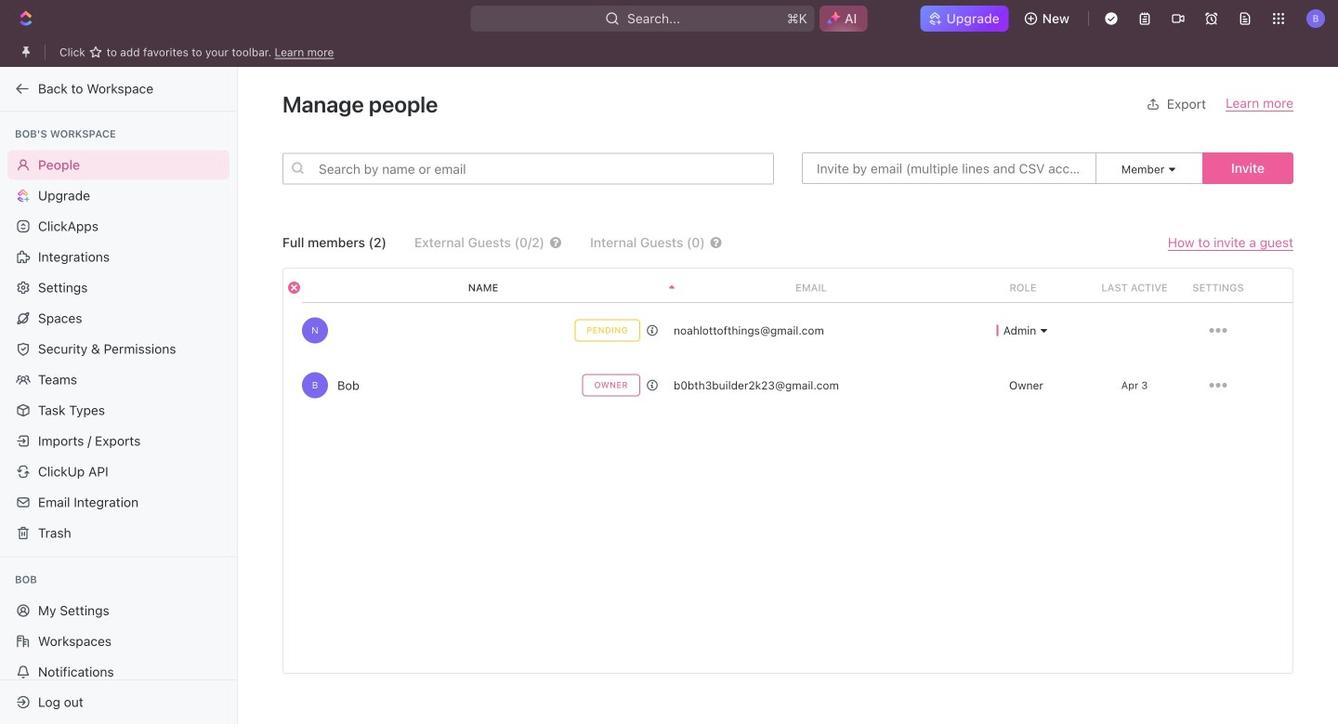 Task type: describe. For each thing, give the bounding box(es) containing it.
Invite by email (multiple lines and CSV accepted) text field
[[802, 152, 1097, 184]]



Task type: locate. For each thing, give the bounding box(es) containing it.
Search by name or email text field
[[283, 153, 774, 185]]



Task type: vqa. For each thing, say whether or not it's contained in the screenshot.
TREE
no



